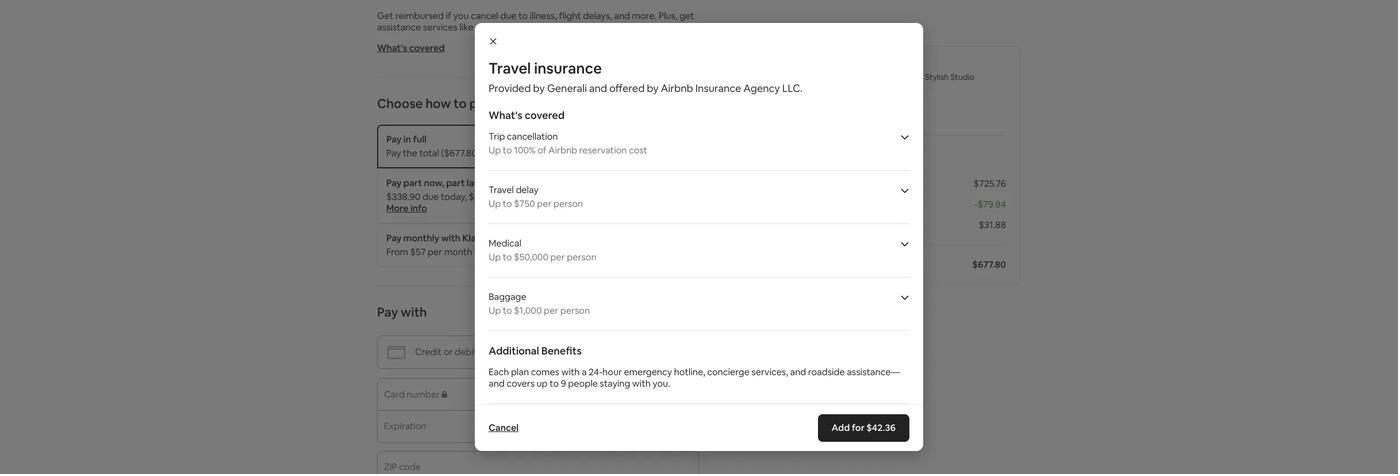 Task type: vqa. For each thing, say whether or not it's contained in the screenshot.


Task type: locate. For each thing, give the bounding box(es) containing it.
and left more.
[[614, 10, 630, 22]]

like
[[460, 21, 474, 33]]

person inside medical up to $50,000 per person
[[567, 251, 597, 263]]

2 travel from the top
[[489, 184, 514, 196]]

1 horizontal spatial for
[[852, 422, 865, 434]]

person right $50,000
[[567, 251, 597, 263]]

pay for part
[[386, 177, 402, 189]]

pay
[[386, 133, 402, 145], [386, 147, 401, 159], [386, 177, 402, 189], [386, 232, 402, 244], [377, 304, 398, 320]]

1 vertical spatial for
[[852, 422, 865, 434]]

travel inside travel delay up to $750 per person
[[489, 184, 514, 196]]

1 horizontal spatial by
[[647, 82, 659, 95]]

additional
[[489, 344, 539, 358]]

travel for delay
[[489, 184, 514, 196]]

to down trip
[[503, 144, 512, 156]]

hour
[[603, 366, 622, 378]]

what's covered down assistance on the left top
[[377, 42, 445, 54]]

to inside trip cancellation up to 100% of airbnb reservation cost
[[503, 144, 512, 156]]

$42.36
[[867, 422, 896, 434]]

flight
[[559, 10, 581, 22]]

$338.90 down the in the top left of the page
[[386, 191, 421, 203]]

get reimbursed if you cancel due to illness, flight delays, and more. plus, get assistance services like emergency help.
[[377, 10, 694, 33]]

promenade-
[[878, 72, 923, 82]]

help.
[[526, 21, 546, 33]]

provided
[[489, 82, 531, 95]]

travel inside the travel insurance provided by generali and offered by airbnb insurance agency llc.
[[489, 59, 531, 78]]

person for medical up to $50,000 per person
[[567, 251, 597, 263]]

today,
[[441, 191, 467, 203]]

1 vertical spatial emergency
[[624, 366, 672, 378]]

airbnb inside trip cancellation up to 100% of airbnb reservation cost
[[549, 144, 577, 156]]

and left covers
[[489, 378, 505, 390]]

what's covered up the cancellation
[[489, 109, 565, 122]]

total
[[419, 147, 439, 159]]

pay part now, part later with airbnb $338.90 due today,  $338.90 on dec 12, 2023. no extra fees. more info
[[386, 177, 634, 214]]

3 up from the top
[[489, 251, 501, 263]]

0 vertical spatial airbnb
[[661, 82, 693, 95]]

airbnb inside the travel insurance provided by generali and offered by airbnb insurance agency llc.
[[661, 82, 693, 95]]

2 horizontal spatial airbnb
[[661, 82, 693, 95]]

1 vertical spatial airbnb
[[549, 144, 577, 156]]

additional benefits
[[489, 344, 582, 358]]

airbnb for trip cancellation up to 100% of airbnb reservation cost
[[549, 144, 577, 156]]

pay inside pay part now, part later with airbnb $338.90 due today,  $338.90 on dec 12, 2023. no extra fees. more info
[[386, 177, 402, 189]]

12
[[489, 246, 498, 258]]

delay
[[516, 184, 539, 196]]

to down baggage
[[503, 305, 512, 317]]

up down baggage
[[489, 305, 501, 317]]

0 horizontal spatial due
[[423, 191, 439, 203]]

2023.
[[550, 191, 573, 203]]

emergency
[[476, 21, 524, 33], [624, 366, 672, 378]]

person inside travel delay up to $750 per person
[[554, 198, 583, 210]]

with inside pay monthly with klarna from $57 per month for 12 months. interest may apply.
[[441, 232, 460, 244]]

with
[[489, 177, 508, 189], [441, 232, 460, 244], [401, 304, 427, 320], [561, 366, 580, 378], [632, 378, 651, 390]]

1 horizontal spatial airbnb
[[549, 144, 577, 156]]

illness,
[[530, 10, 557, 22]]

to left "illness,"
[[519, 10, 528, 22]]

each plan comes with a 24-hour emergency hotline, concierge services, and roadside assistance— and covers up to 9 people staying with you.
[[489, 366, 900, 390]]

and right services,
[[790, 366, 806, 378]]

1 vertical spatial travel
[[489, 184, 514, 196]]

the
[[403, 147, 417, 159]]

hotline,
[[674, 366, 705, 378]]

get
[[377, 10, 393, 22]]

travel
[[489, 59, 531, 78], [489, 184, 514, 196]]

$57
[[410, 246, 426, 258]]

up down medical
[[489, 251, 501, 263]]

9
[[561, 378, 566, 390]]

services
[[423, 21, 458, 33]]

1 vertical spatial due
[[423, 191, 439, 203]]

for right add
[[852, 422, 865, 434]]

person right 12,
[[554, 198, 583, 210]]

airbnb up dec
[[510, 177, 539, 189]]

trip cancellation up to 100% of airbnb reservation cost
[[489, 131, 647, 156]]

1 horizontal spatial emergency
[[624, 366, 672, 378]]

by left generali
[[533, 82, 545, 95]]

1 horizontal spatial due
[[500, 10, 517, 22]]

$677.80
[[972, 259, 1006, 271]]

None radio
[[677, 134, 690, 147], [677, 233, 690, 245], [677, 134, 690, 147], [677, 233, 690, 245]]

choose how to pay
[[377, 95, 491, 112]]

2 vertical spatial person
[[560, 305, 590, 317]]

full
[[413, 133, 427, 145]]

0 horizontal spatial emergency
[[476, 21, 524, 33]]

to down medical
[[503, 251, 512, 263]]

1 horizontal spatial part
[[446, 177, 465, 189]]

to inside the close to promenade- stylish studio apartment
[[868, 72, 876, 82]]

and left offered
[[589, 82, 607, 95]]

up inside trip cancellation up to 100% of airbnb reservation cost
[[489, 144, 501, 156]]

$750
[[514, 198, 535, 210]]

4 up from the top
[[489, 305, 501, 317]]

insurance
[[534, 59, 602, 78]]

to right close
[[868, 72, 876, 82]]

pay inside pay monthly with klarna from $57 per month for 12 months. interest may apply.
[[386, 232, 402, 244]]

0 vertical spatial person
[[554, 198, 583, 210]]

0 horizontal spatial by
[[533, 82, 545, 95]]

due down now,
[[423, 191, 439, 203]]

to
[[519, 10, 528, 22], [868, 72, 876, 82], [454, 95, 467, 112], [503, 144, 512, 156], [503, 198, 512, 210], [503, 251, 512, 263], [503, 305, 512, 317], [550, 378, 559, 390]]

for left 12
[[474, 246, 487, 258]]

per right $57
[[428, 246, 442, 258]]

extra
[[589, 191, 612, 203]]

pay
[[469, 95, 491, 112]]

part up 'today,'
[[446, 177, 465, 189]]

staying
[[600, 378, 630, 390]]

delays,
[[583, 10, 612, 22]]

by right offered
[[647, 82, 659, 95]]

airbnb
[[661, 82, 693, 95], [549, 144, 577, 156], [510, 177, 539, 189]]

baggage
[[489, 291, 526, 303]]

emergency inside "get reimbursed if you cancel due to illness, flight delays, and more. plus, get assistance services like emergency help."
[[476, 21, 524, 33]]

cancel
[[489, 422, 519, 434]]

2 $338.90 from the left
[[469, 191, 503, 203]]

0 vertical spatial travel
[[489, 59, 531, 78]]

0 horizontal spatial airbnb
[[510, 177, 539, 189]]

to inside travel delay up to $750 per person
[[503, 198, 512, 210]]

0 vertical spatial for
[[474, 246, 487, 258]]

by
[[533, 82, 545, 95], [647, 82, 659, 95]]

travel insurance coverage details dialog
[[475, 23, 923, 463]]

1 vertical spatial what's covered
[[489, 109, 565, 122]]

pay for with
[[377, 304, 398, 320]]

1 horizontal spatial $338.90
[[469, 191, 503, 203]]

and inside the travel insurance provided by generali and offered by airbnb insurance agency llc.
[[589, 82, 607, 95]]

2 up from the top
[[489, 198, 501, 210]]

close
[[845, 72, 866, 82]]

1 horizontal spatial what's covered
[[489, 109, 565, 122]]

cleaning
[[767, 219, 804, 231]]

per
[[537, 198, 552, 210], [428, 246, 442, 258], [551, 251, 565, 263], [544, 305, 558, 317]]

agency
[[744, 82, 780, 95]]

a
[[582, 366, 587, 378]]

emergency right the hour
[[624, 366, 672, 378]]

pay for monthly
[[386, 232, 402, 244]]

emergency right like
[[476, 21, 524, 33]]

2 vertical spatial airbnb
[[510, 177, 539, 189]]

1 vertical spatial person
[[567, 251, 597, 263]]

0 vertical spatial due
[[500, 10, 517, 22]]

$338.90 down later
[[469, 191, 503, 203]]

to left the $750
[[503, 198, 512, 210]]

part left now,
[[404, 177, 422, 189]]

0 vertical spatial what's covered
[[377, 42, 445, 54]]

up left on
[[489, 198, 501, 210]]

0 horizontal spatial $338.90
[[386, 191, 421, 203]]

1 up from the top
[[489, 144, 501, 156]]

per left may
[[551, 251, 565, 263]]

what's covered button
[[377, 42, 445, 54]]

add
[[832, 422, 850, 434]]

part
[[404, 177, 422, 189], [446, 177, 465, 189]]

person inside baggage up to $1,000 per person
[[560, 305, 590, 317]]

1 part from the left
[[404, 177, 422, 189]]

to inside medical up to $50,000 per person
[[503, 251, 512, 263]]

up down trip
[[489, 144, 501, 156]]

travel right later
[[489, 184, 514, 196]]

$338.90
[[386, 191, 421, 203], [469, 191, 503, 203]]

12,
[[537, 191, 548, 203]]

0 horizontal spatial part
[[404, 177, 422, 189]]

1 $338.90 from the left
[[386, 191, 421, 203]]

medical up to $50,000 per person
[[489, 237, 597, 263]]

airbnb inside pay part now, part later with airbnb $338.90 due today,  $338.90 on dec 12, 2023. no extra fees. more info
[[510, 177, 539, 189]]

due right cancel
[[500, 10, 517, 22]]

more.
[[632, 10, 657, 22]]

apply.
[[591, 246, 615, 258]]

travel up provided
[[489, 59, 531, 78]]

you
[[453, 10, 469, 22]]

0 vertical spatial emergency
[[476, 21, 524, 33]]

per right dec
[[537, 198, 552, 210]]

person up benefits
[[560, 305, 590, 317]]

airbnb right of
[[549, 144, 577, 156]]

to left 9
[[550, 378, 559, 390]]

airbnb left "insurance"
[[661, 82, 693, 95]]

0 horizontal spatial for
[[474, 246, 487, 258]]

may
[[571, 246, 589, 258]]

1 travel from the top
[[489, 59, 531, 78]]

$1,000
[[514, 305, 542, 317]]

visa card image
[[571, 311, 588, 316]]

per right $1,000
[[544, 305, 558, 317]]

baggage up to $1,000 per person
[[489, 291, 590, 317]]

None radio
[[677, 178, 690, 190]]



Task type: describe. For each thing, give the bounding box(es) containing it.
close to promenade- stylish studio apartment
[[845, 72, 975, 93]]

to inside each plan comes with a 24-hour emergency hotline, concierge services, and roadside assistance— and covers up to 9 people staying with you.
[[550, 378, 559, 390]]

reimbursed
[[395, 10, 444, 22]]

add for $42.36
[[832, 422, 896, 434]]

services,
[[752, 366, 788, 378]]

and inside "get reimbursed if you cancel due to illness, flight delays, and more. plus, get assistance services like emergency help."
[[614, 10, 630, 22]]

no
[[575, 191, 587, 203]]

$79.84
[[978, 198, 1006, 210]]

pay with
[[377, 304, 427, 320]]

100%
[[514, 144, 536, 156]]

offered
[[609, 82, 645, 95]]

per inside travel delay up to $750 per person
[[537, 198, 552, 210]]

if
[[446, 10, 451, 22]]

($677.80).
[[441, 147, 482, 159]]

on
[[505, 191, 516, 203]]

covers
[[507, 378, 535, 390]]

to inside "get reimbursed if you cancel due to illness, flight delays, and more. plus, get assistance services like emergency help."
[[519, 10, 528, 22]]

benefits
[[541, 344, 582, 358]]

more info button
[[386, 202, 427, 214]]

cancel button
[[483, 417, 524, 440]]

of
[[538, 144, 547, 156]]

trip
[[489, 131, 505, 143]]

to inside baggage up to $1,000 per person
[[503, 305, 512, 317]]

per inside pay monthly with klarna from $57 per month for 12 months. interest may apply.
[[428, 246, 442, 258]]

travel insurance provided by generali and offered by airbnb insurance agency llc.
[[489, 59, 803, 95]]

klarna
[[462, 232, 490, 244]]

you.
[[653, 378, 670, 390]]

$725.76
[[974, 178, 1006, 190]]

months.
[[500, 246, 534, 258]]

concierge
[[707, 366, 750, 378]]

assistance
[[377, 21, 421, 33]]

interest
[[536, 246, 569, 258]]

due inside "get reimbursed if you cancel due to illness, flight delays, and more. plus, get assistance services like emergency help."
[[500, 10, 517, 22]]

travel for insurance
[[489, 59, 531, 78]]

roadside
[[808, 366, 845, 378]]

up inside baggage up to $1,000 per person
[[489, 305, 501, 317]]

llc.
[[782, 82, 803, 95]]

monthly
[[404, 232, 439, 244]]

cost
[[629, 144, 647, 156]]

pay monthly with klarna from $57 per month for 12 months. interest may apply.
[[386, 232, 615, 258]]

later
[[467, 177, 487, 189]]

get
[[680, 10, 694, 22]]

medical
[[489, 237, 521, 250]]

cleaning fee button
[[767, 219, 820, 231]]

people
[[568, 378, 598, 390]]

comes
[[531, 366, 559, 378]]

fees.
[[614, 191, 634, 203]]

person for baggage up to $1,000 per person
[[560, 305, 590, 317]]

from
[[386, 246, 408, 258]]

plus,
[[659, 10, 678, 22]]

visa card image
[[571, 307, 588, 319]]

due inside pay part now, part later with airbnb $338.90 due today,  $338.90 on dec 12, 2023. no extra fees. more info
[[423, 191, 439, 203]]

reservation
[[579, 144, 627, 156]]

apartment
[[845, 82, 885, 93]]

info
[[410, 202, 427, 214]]

dec
[[518, 191, 535, 203]]

studio
[[951, 72, 975, 82]]

cancellation
[[507, 131, 558, 143]]

up inside travel delay up to $750 per person
[[489, 198, 501, 210]]

how
[[426, 95, 451, 112]]

pay for in
[[386, 133, 402, 145]]

with inside pay part now, part later with airbnb $338.90 due today,  $338.90 on dec 12, 2023. no extra fees. more info
[[489, 177, 508, 189]]

assistance—
[[847, 366, 900, 378]]

month
[[444, 246, 472, 258]]

choose
[[377, 95, 423, 112]]

0 horizontal spatial what's covered
[[377, 42, 445, 54]]

insurance
[[695, 82, 741, 95]]

per inside baggage up to $1,000 per person
[[544, 305, 558, 317]]

stylish
[[925, 72, 949, 82]]

$31.88
[[979, 219, 1006, 231]]

cleaning fee
[[767, 219, 820, 231]]

pay in full pay the total ($677.80).
[[386, 133, 482, 159]]

2 by from the left
[[647, 82, 659, 95]]

more
[[386, 202, 409, 214]]

add for $42.36 button
[[818, 415, 910, 442]]

$50,000
[[514, 251, 549, 263]]

travel delay up to $750 per person
[[489, 184, 583, 210]]

up
[[537, 378, 548, 390]]

-
[[974, 198, 978, 210]]

now,
[[424, 177, 444, 189]]

each
[[489, 366, 509, 378]]

for inside button
[[852, 422, 865, 434]]

cancel
[[471, 10, 498, 22]]

airbnb for pay part now, part later with airbnb $338.90 due today,  $338.90 on dec 12, 2023. no extra fees. more info
[[510, 177, 539, 189]]

24-
[[589, 366, 603, 378]]

emergency inside each plan comes with a 24-hour emergency hotline, concierge services, and roadside assistance— and covers up to 9 people staying with you.
[[624, 366, 672, 378]]

up inside medical up to $50,000 per person
[[489, 251, 501, 263]]

2 part from the left
[[446, 177, 465, 189]]

plan
[[511, 366, 529, 378]]

1 by from the left
[[533, 82, 545, 95]]

per inside medical up to $50,000 per person
[[551, 251, 565, 263]]

to left pay
[[454, 95, 467, 112]]

for inside pay monthly with klarna from $57 per month for 12 months. interest may apply.
[[474, 246, 487, 258]]

what's covered inside travel insurance coverage details dialog
[[489, 109, 565, 122]]



